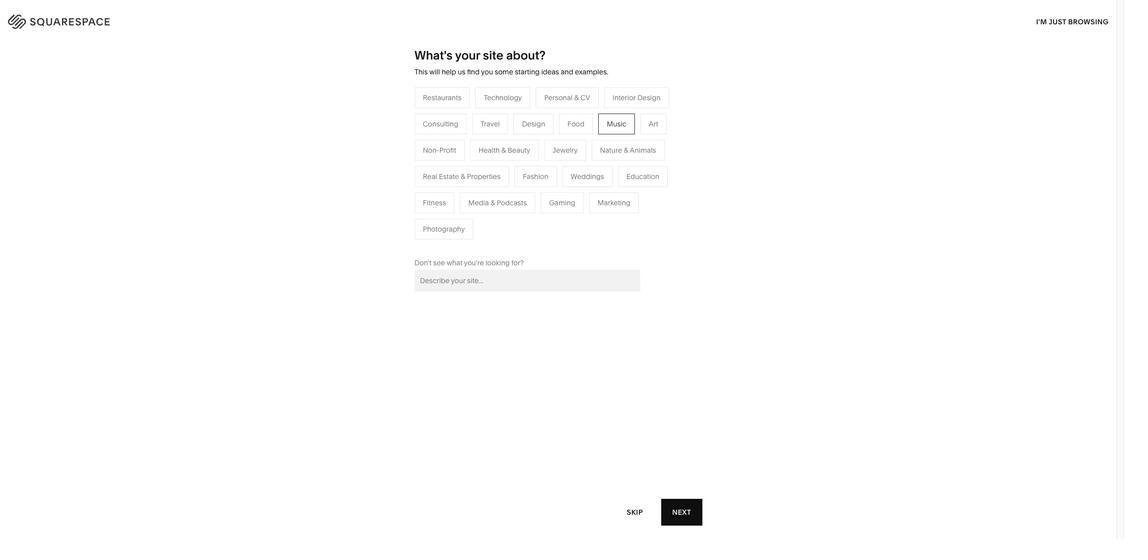 Task type: vqa. For each thing, say whether or not it's contained in the screenshot.
Expires December 22, 2023
no



Task type: locate. For each thing, give the bounding box(es) containing it.
media & podcasts link
[[448, 168, 517, 177]]

estate
[[439, 172, 459, 181], [464, 212, 484, 221]]

estate up "events"
[[439, 172, 459, 181]]

and
[[561, 67, 574, 76]]

Music radio
[[599, 114, 635, 134]]

in
[[1097, 15, 1105, 25]]

1 horizontal spatial weddings
[[571, 172, 604, 181]]

0 horizontal spatial travel
[[448, 138, 467, 147]]

music
[[607, 119, 627, 128]]

& right health
[[502, 146, 506, 155]]

& up events 'link' on the left of the page
[[461, 172, 465, 181]]

travel inside radio
[[481, 119, 500, 128]]

real estate & properties up events 'link' on the left of the page
[[423, 172, 501, 181]]

fitness
[[553, 168, 576, 177], [423, 198, 446, 207]]

weddings down events 'link' on the left of the page
[[448, 197, 482, 206]]

nature & animals
[[600, 146, 656, 155], [553, 153, 609, 162]]

properties up 'for?'
[[492, 212, 526, 221]]

weddings
[[571, 172, 604, 181], [448, 197, 482, 206]]

restaurants
[[423, 93, 462, 102], [448, 153, 487, 162]]

design
[[638, 93, 661, 102], [522, 119, 545, 128]]

community & non-profits link
[[343, 183, 436, 191]]

real up "photography"
[[448, 212, 462, 221]]

1 horizontal spatial animals
[[630, 146, 656, 155]]

Jewelry radio
[[544, 140, 586, 161]]

animals inside option
[[630, 146, 656, 155]]

real estate & properties
[[423, 172, 501, 181], [448, 212, 526, 221]]

fitness link
[[553, 168, 586, 177]]

0 vertical spatial estate
[[439, 172, 459, 181]]

& down weddings link
[[486, 212, 491, 221]]

podcasts
[[477, 168, 507, 177], [497, 198, 527, 207]]

0 vertical spatial real estate & properties
[[423, 172, 501, 181]]

nature & animals down home & decor 'link'
[[553, 153, 609, 162]]

travel up restaurants link
[[448, 138, 467, 147]]

1 vertical spatial design
[[522, 119, 545, 128]]

0 vertical spatial real
[[423, 172, 437, 181]]

fitness down profits at the top left of the page
[[423, 198, 446, 207]]

profit
[[440, 146, 456, 155]]

& inside health & beauty radio
[[502, 146, 506, 155]]

1 horizontal spatial design
[[638, 93, 661, 102]]

restaurants up consulting
[[423, 93, 462, 102]]

food
[[568, 119, 585, 128]]

nature down music
[[600, 146, 622, 155]]

& up real estate & properties link
[[491, 198, 495, 207]]

Technology radio
[[476, 87, 531, 108]]

community & non-profits
[[343, 183, 426, 191]]

you're
[[464, 258, 484, 267]]

estate down weddings link
[[464, 212, 484, 221]]

1 vertical spatial media
[[469, 198, 489, 207]]

non- down consulting
[[423, 146, 440, 155]]

1 horizontal spatial real
[[448, 212, 462, 221]]

nature
[[600, 146, 622, 155], [553, 153, 575, 162]]

1 vertical spatial travel
[[448, 138, 467, 147]]

nature & animals down music
[[600, 146, 656, 155]]

don't
[[415, 258, 432, 267]]

1 vertical spatial non-
[[389, 183, 406, 191]]

0 vertical spatial media
[[448, 168, 469, 177]]

Health & Beauty radio
[[470, 140, 539, 161]]

what
[[447, 258, 463, 267]]

real estate & properties down weddings link
[[448, 212, 526, 221]]

0 horizontal spatial nature
[[553, 153, 575, 162]]

personal
[[544, 93, 573, 102]]

travel link
[[448, 138, 477, 147]]

consulting
[[423, 119, 458, 128]]

weddings link
[[448, 197, 491, 206]]

0 vertical spatial media & podcasts
[[448, 168, 507, 177]]

0 vertical spatial design
[[638, 93, 661, 102]]

media up real estate & properties link
[[469, 198, 489, 207]]

& inside personal & cv option
[[575, 93, 579, 102]]

& inside the "real estate & properties" radio
[[461, 172, 465, 181]]

restaurants inside option
[[423, 93, 462, 102]]

real up profits at the top left of the page
[[423, 172, 437, 181]]

nature inside nature & animals option
[[600, 146, 622, 155]]

log             in
[[1079, 15, 1105, 25]]

media up "events"
[[448, 168, 469, 177]]

podcasts inside option
[[497, 198, 527, 207]]

real inside radio
[[423, 172, 437, 181]]

travel
[[481, 119, 500, 128], [448, 138, 467, 147]]

design up beauty
[[522, 119, 545, 128]]

podcasts up real estate & properties link
[[497, 198, 527, 207]]

home & decor link
[[553, 138, 611, 147]]

nature down home
[[553, 153, 575, 162]]

1 horizontal spatial estate
[[464, 212, 484, 221]]

1 vertical spatial podcasts
[[497, 198, 527, 207]]

0 vertical spatial non-
[[423, 146, 440, 155]]

next
[[673, 508, 692, 517]]

technology
[[484, 93, 522, 102]]

Food radio
[[559, 114, 593, 134]]

Nature & Animals radio
[[592, 140, 665, 161]]

0 vertical spatial weddings
[[571, 172, 604, 181]]

1 horizontal spatial fitness
[[553, 168, 576, 177]]

podcasts down health
[[477, 168, 507, 177]]

0 horizontal spatial design
[[522, 119, 545, 128]]

0 horizontal spatial fitness
[[423, 198, 446, 207]]

& right home
[[575, 138, 579, 147]]

animals
[[630, 146, 656, 155], [583, 153, 609, 162]]

1 horizontal spatial nature
[[600, 146, 622, 155]]

0 horizontal spatial weddings
[[448, 197, 482, 206]]

& down music
[[624, 146, 629, 155]]

events
[[448, 183, 470, 191]]

Don't see what you're looking for? field
[[415, 270, 640, 292]]

site
[[483, 48, 504, 63]]

your
[[455, 48, 480, 63]]

& down restaurants link
[[470, 168, 475, 177]]

weddings down nature & animals link
[[571, 172, 604, 181]]

squarespace logo link
[[20, 12, 237, 28]]

real estate & properties link
[[448, 212, 536, 221]]

& left cv
[[575, 93, 579, 102]]

0 vertical spatial restaurants
[[423, 93, 462, 102]]

& inside media & podcasts option
[[491, 198, 495, 207]]

0 vertical spatial fitness
[[553, 168, 576, 177]]

0 horizontal spatial non-
[[389, 183, 406, 191]]

fitness down jewelry
[[553, 168, 576, 177]]

Restaurants radio
[[415, 87, 470, 108]]

estate inside radio
[[439, 172, 459, 181]]

1 horizontal spatial non-
[[423, 146, 440, 155]]

Photography radio
[[415, 219, 474, 240]]

non-
[[423, 146, 440, 155], [389, 183, 406, 191]]

media
[[448, 168, 469, 177], [469, 198, 489, 207]]

media & podcasts up real estate & properties link
[[469, 198, 527, 207]]

some
[[495, 67, 513, 76]]

Real Estate & Properties radio
[[415, 166, 509, 187]]

1 vertical spatial media & podcasts
[[469, 198, 527, 207]]

beauty
[[508, 146, 530, 155]]

design right interior
[[638, 93, 661, 102]]

media & podcasts
[[448, 168, 507, 177], [469, 198, 527, 207]]

0 horizontal spatial real
[[423, 172, 437, 181]]

0 vertical spatial travel
[[481, 119, 500, 128]]

animals down decor
[[583, 153, 609, 162]]

1 horizontal spatial travel
[[481, 119, 500, 128]]

real
[[423, 172, 437, 181], [448, 212, 462, 221]]

log             in link
[[1079, 15, 1105, 25]]

media & podcasts down restaurants link
[[448, 168, 507, 177]]

interior design
[[613, 93, 661, 102]]

about?
[[506, 48, 546, 63]]

gaming
[[549, 198, 576, 207]]

travel up health
[[481, 119, 500, 128]]

home
[[553, 138, 573, 147]]

restaurants down travel link
[[448, 153, 487, 162]]

nature & animals inside option
[[600, 146, 656, 155]]

Personal & CV radio
[[536, 87, 599, 108]]

community
[[343, 183, 382, 191]]

0 vertical spatial properties
[[467, 172, 501, 181]]

&
[[575, 93, 579, 102], [575, 138, 579, 147], [502, 146, 506, 155], [624, 146, 629, 155], [577, 153, 581, 162], [470, 168, 475, 177], [461, 172, 465, 181], [383, 183, 388, 191], [491, 198, 495, 207], [486, 212, 491, 221]]

0 horizontal spatial estate
[[439, 172, 459, 181]]

animals up education
[[630, 146, 656, 155]]

restaurants link
[[448, 153, 497, 162]]

help
[[442, 67, 456, 76]]

properties
[[467, 172, 501, 181], [492, 212, 526, 221]]

1 vertical spatial weddings
[[448, 197, 482, 206]]

1 vertical spatial fitness
[[423, 198, 446, 207]]

properties up events 'link' on the left of the page
[[467, 172, 501, 181]]

education
[[627, 172, 660, 181]]

examples.
[[575, 67, 609, 76]]

see
[[433, 258, 445, 267]]

non- right community
[[389, 183, 406, 191]]

photography
[[423, 225, 465, 234]]



Task type: describe. For each thing, give the bounding box(es) containing it.
non- inside "radio"
[[423, 146, 440, 155]]

fashion
[[523, 172, 549, 181]]

art
[[649, 119, 659, 128]]

& down home & decor
[[577, 153, 581, 162]]

home & decor
[[553, 138, 601, 147]]

squarespace logo image
[[20, 12, 130, 28]]

you
[[481, 67, 493, 76]]

browsing
[[1069, 17, 1109, 26]]

media inside option
[[469, 198, 489, 207]]

this
[[415, 67, 428, 76]]

starting
[[515, 67, 540, 76]]

Education radio
[[618, 166, 668, 187]]

i'm just browsing
[[1037, 17, 1109, 26]]

cv
[[581, 93, 590, 102]]

Interior Design radio
[[604, 87, 669, 108]]

properties inside radio
[[467, 172, 501, 181]]

profits
[[406, 183, 426, 191]]

for?
[[512, 258, 524, 267]]

Media & Podcasts radio
[[460, 192, 535, 213]]

design inside option
[[638, 93, 661, 102]]

Design radio
[[514, 114, 554, 134]]

don't see what you're looking for?
[[415, 258, 524, 267]]

& right community
[[383, 183, 388, 191]]

Consulting radio
[[415, 114, 467, 134]]

0 horizontal spatial animals
[[583, 153, 609, 162]]

next button
[[662, 499, 702, 526]]

personal & cv
[[544, 93, 590, 102]]

looking
[[486, 258, 510, 267]]

Art radio
[[641, 114, 667, 134]]

will
[[430, 67, 440, 76]]

i'm just browsing link
[[1037, 8, 1109, 35]]

marketing
[[598, 198, 631, 207]]

events link
[[448, 183, 480, 191]]

what's
[[415, 48, 453, 63]]

0 vertical spatial podcasts
[[477, 168, 507, 177]]

media & podcasts inside option
[[469, 198, 527, 207]]

& inside nature & animals option
[[624, 146, 629, 155]]

1 vertical spatial properties
[[492, 212, 526, 221]]

health
[[479, 146, 500, 155]]

non-profit
[[423, 146, 456, 155]]

Fitness radio
[[415, 192, 455, 213]]

ideas
[[541, 67, 559, 76]]

Travel radio
[[472, 114, 508, 134]]

Weddings radio
[[563, 166, 613, 187]]

nature & animals link
[[553, 153, 619, 162]]

fitness inside fitness option
[[423, 198, 446, 207]]

us
[[458, 67, 466, 76]]

1 vertical spatial real estate & properties
[[448, 212, 526, 221]]

find
[[467, 67, 480, 76]]

just
[[1049, 17, 1067, 26]]

design inside radio
[[522, 119, 545, 128]]

weddings inside weddings "option"
[[571, 172, 604, 181]]

jewelry
[[553, 146, 578, 155]]

1 vertical spatial real
[[448, 212, 462, 221]]

1 vertical spatial restaurants
[[448, 153, 487, 162]]

Non-Profit radio
[[415, 140, 465, 161]]

real estate & properties inside radio
[[423, 172, 501, 181]]

health & beauty
[[479, 146, 530, 155]]

skip button
[[616, 499, 654, 526]]

Marketing radio
[[589, 192, 639, 213]]

Gaming radio
[[541, 192, 584, 213]]

dario element
[[426, 339, 691, 539]]

skip
[[627, 508, 643, 517]]

1 vertical spatial estate
[[464, 212, 484, 221]]

i'm
[[1037, 17, 1047, 26]]

dario image
[[426, 339, 691, 539]]

what's your site about? this will help us find you some starting ideas and examples.
[[415, 48, 609, 76]]

Fashion radio
[[515, 166, 557, 187]]

decor
[[581, 138, 601, 147]]

log
[[1079, 15, 1095, 25]]

interior
[[613, 93, 636, 102]]



